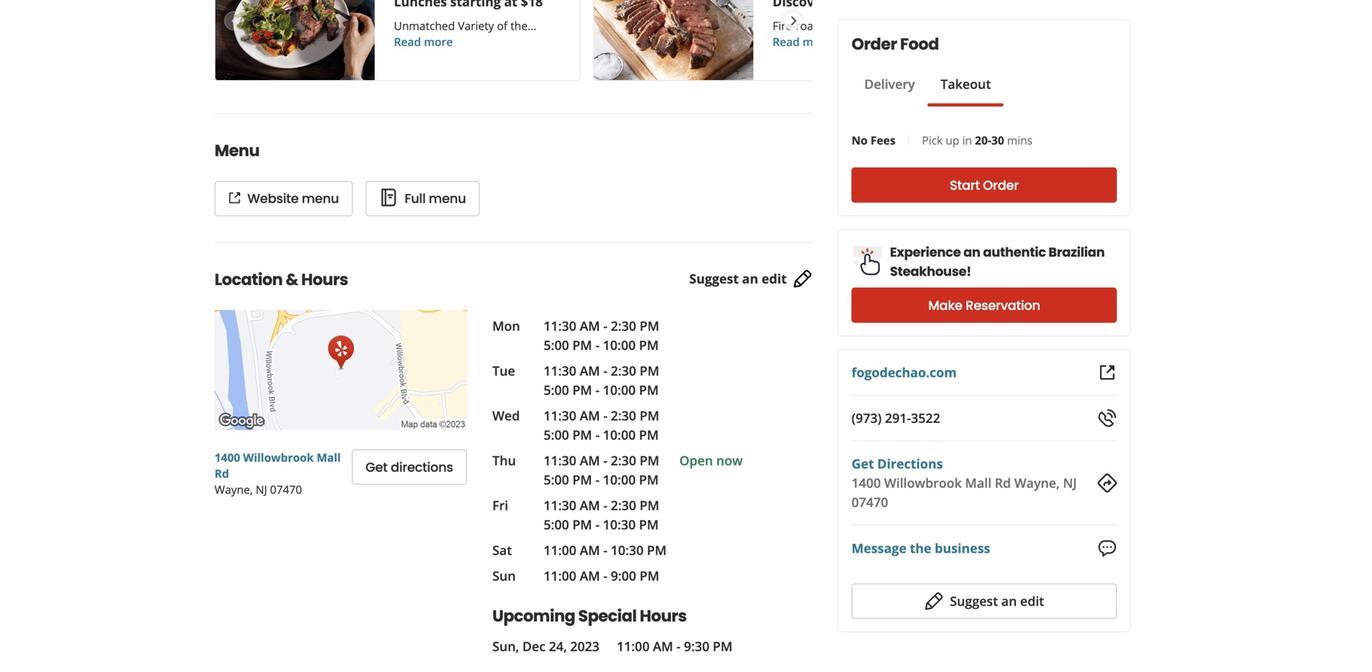 Task type: locate. For each thing, give the bounding box(es) containing it.
message the business
[[852, 539, 991, 557]]

nj inside get directions 1400 willowbrook mall rd wayne, nj 07470
[[1063, 474, 1077, 491]]

1 vertical spatial an
[[742, 270, 759, 287]]

11:00 up 11:00 am - 9:00 pm
[[544, 541, 577, 559]]

11:00 up upcoming
[[544, 567, 577, 584]]

2 more from the left
[[803, 34, 832, 49]]

11:30 am - 2:30 pm 5:00 pm - 10:00 pm for tue
[[544, 362, 660, 398]]

1 horizontal spatial nj
[[1063, 474, 1077, 491]]

get
[[852, 455, 874, 472], [366, 458, 388, 476]]

0 horizontal spatial suggest an edit
[[690, 270, 787, 287]]

2023
[[571, 638, 600, 655]]

now
[[717, 452, 743, 469]]

10:00
[[603, 336, 636, 354], [603, 381, 636, 398], [603, 426, 636, 443], [603, 471, 636, 488]]

24 menu v2 image
[[379, 188, 398, 207]]

get inside location & hours element
[[366, 458, 388, 476]]

location
[[215, 268, 283, 291]]

11:30
[[544, 317, 577, 334], [544, 362, 577, 379], [544, 407, 577, 424], [544, 452, 577, 469], [544, 497, 577, 514]]

previous image
[[225, 11, 242, 30]]

291-
[[885, 409, 911, 427]]

wayne,
[[1015, 474, 1060, 491], [215, 482, 253, 497]]

0 vertical spatial suggest
[[690, 270, 739, 287]]

1 vertical spatial willowbrook
[[885, 474, 962, 491]]

5 2:30 from the top
[[611, 497, 637, 514]]

pick
[[922, 133, 943, 148]]

1 horizontal spatial edit
[[1021, 592, 1045, 610]]

suggest an edit button
[[852, 584, 1117, 619]]

0 vertical spatial mall
[[317, 450, 341, 465]]

suggest an edit inside suggest an edit link
[[690, 270, 787, 287]]

2 2:30 from the top
[[611, 362, 637, 379]]

1 vertical spatial order
[[983, 176, 1019, 194]]

3 10:00 from the top
[[603, 426, 636, 443]]

hours up the 11:00 am - 9:30 pm
[[640, 605, 687, 627]]

2:30 for wed
[[611, 407, 637, 424]]

get directions link
[[352, 449, 467, 485]]

an
[[964, 243, 981, 261], [742, 270, 759, 287], [1002, 592, 1017, 610]]

10:30 up 9:00
[[611, 541, 644, 559]]

0 horizontal spatial menu
[[302, 189, 339, 207]]

suggest an edit left 24 pencil v2 icon
[[690, 270, 787, 287]]

11:30 right fri
[[544, 497, 577, 514]]

get inside get directions 1400 willowbrook mall rd wayne, nj 07470
[[852, 455, 874, 472]]

2:30 for fri
[[611, 497, 637, 514]]

am inside 11:30 am - 2:30 pm 5:00 pm - 10:30 pm
[[580, 497, 600, 514]]

10:00 for mon
[[603, 336, 636, 354]]

1 vertical spatial 1400
[[852, 474, 881, 491]]

24 message v2 image
[[1098, 539, 1117, 558]]

menu right full
[[429, 189, 466, 207]]

more down the unmatched
[[424, 34, 453, 49]]

rd inside 1400 willowbrook mall rd wayne, nj 07470
[[215, 466, 229, 481]]

11:30 for mon
[[544, 317, 577, 334]]

1 horizontal spatial read
[[773, 34, 800, 49]]

11:30 right mon
[[544, 317, 577, 334]]

message
[[852, 539, 907, 557]]

5 5:00 from the top
[[544, 516, 569, 533]]

0 horizontal spatial hours
[[301, 268, 348, 291]]

tue
[[493, 362, 515, 379]]

0 horizontal spatial more
[[424, 34, 453, 49]]

edit inside 'button'
[[1021, 592, 1045, 610]]

-
[[604, 317, 608, 334], [596, 336, 600, 354], [604, 362, 608, 379], [596, 381, 600, 398], [604, 407, 608, 424], [596, 426, 600, 443], [604, 452, 608, 469], [596, 471, 600, 488], [604, 497, 608, 514], [596, 516, 600, 533], [604, 541, 608, 559], [604, 567, 608, 584], [677, 638, 681, 655]]

suggest an edit
[[690, 270, 787, 287], [950, 592, 1045, 610]]

0 horizontal spatial read
[[394, 34, 421, 49]]

5:00 for mon
[[544, 336, 569, 354]]

1 horizontal spatial order
[[983, 176, 1019, 194]]

an left "authentic"
[[964, 243, 981, 261]]

1 menu from the left
[[302, 189, 339, 207]]

11:30 right tue
[[544, 362, 577, 379]]

business
[[935, 539, 991, 557]]

open
[[680, 452, 713, 469]]

brazilian
[[1049, 243, 1105, 261]]

suggest
[[690, 270, 739, 287], [950, 592, 998, 610]]

an right 24 pencil v2 image
[[1002, 592, 1017, 610]]

sun,
[[493, 638, 519, 655]]

10:00 for wed
[[603, 426, 636, 443]]

mon
[[493, 317, 520, 334]]

directions
[[878, 455, 943, 472]]

24,
[[549, 638, 567, 655]]

1 horizontal spatial rd
[[995, 474, 1011, 491]]

1 horizontal spatial suggest an edit
[[950, 592, 1045, 610]]

0 vertical spatial 11:00
[[544, 541, 577, 559]]

0 vertical spatial willowbrook
[[243, 450, 314, 465]]

4 11:30 from the top
[[544, 452, 577, 469]]

make reservation
[[929, 296, 1041, 314]]

2 horizontal spatial an
[[1002, 592, 1017, 610]]

order
[[852, 33, 897, 55], [983, 176, 1019, 194]]

0 horizontal spatial mall
[[317, 450, 341, 465]]

11:30 for wed
[[544, 407, 577, 424]]

1 horizontal spatial an
[[964, 243, 981, 261]]

10:30 up "11:00 am - 10:30 pm"
[[603, 516, 636, 533]]

11:00 for 11:00 am - 9:30 pm
[[617, 638, 650, 655]]

1 read from the left
[[394, 34, 421, 49]]

upcoming
[[493, 605, 575, 627]]

menu for website menu
[[302, 189, 339, 207]]

willowbrook
[[243, 450, 314, 465], [885, 474, 962, 491]]

1 horizontal spatial willowbrook
[[885, 474, 962, 491]]

an left 24 pencil v2 icon
[[742, 270, 759, 287]]

0 horizontal spatial wayne,
[[215, 482, 253, 497]]

full menu
[[405, 189, 466, 207]]

1 horizontal spatial wayne,
[[1015, 474, 1060, 491]]

mins
[[1008, 133, 1033, 148]]

2 menu from the left
[[429, 189, 466, 207]]

fees
[[871, 133, 896, 148]]

more inside unmatched variety of the… read more
[[424, 34, 453, 49]]

1 vertical spatial suggest an edit
[[950, 592, 1045, 610]]

get down '(973)' at the bottom right
[[852, 455, 874, 472]]

11:30 inside 11:30 am - 2:30 pm 5:00 pm - 10:30 pm
[[544, 497, 577, 514]]

suggest inside 'button'
[[950, 592, 998, 610]]

11:00
[[544, 541, 577, 559], [544, 567, 577, 584], [617, 638, 650, 655]]

read down fire-
[[773, 34, 800, 49]]

1 horizontal spatial get
[[852, 455, 874, 472]]

07470 down 1400 willowbrook mall rd link
[[270, 482, 302, 497]]

menu right the website
[[302, 189, 339, 207]]

fri
[[493, 497, 509, 514]]

1 2:30 from the top
[[611, 317, 637, 334]]

11:30 right wed
[[544, 407, 577, 424]]

5:00
[[544, 336, 569, 354], [544, 381, 569, 398], [544, 426, 569, 443], [544, 471, 569, 488], [544, 516, 569, 533]]

0 horizontal spatial an
[[742, 270, 759, 287]]

4 10:00 from the top
[[603, 471, 636, 488]]

1 horizontal spatial 1400
[[852, 474, 881, 491]]

0 vertical spatial an
[[964, 243, 981, 261]]

1 horizontal spatial menu
[[429, 189, 466, 207]]

1400 inside get directions 1400 willowbrook mall rd wayne, nj 07470
[[852, 474, 881, 491]]

20-
[[975, 133, 992, 148]]

takeout
[[941, 75, 991, 93]]

10:00 for thu
[[603, 471, 636, 488]]

reservation
[[966, 296, 1041, 314]]

next image
[[785, 11, 802, 30]]

no fees
[[852, 133, 896, 148]]

get left directions
[[366, 458, 388, 476]]

1 horizontal spatial hours
[[640, 605, 687, 627]]

24 pencil v2 image
[[794, 269, 813, 289]]

1400
[[215, 450, 240, 465], [852, 474, 881, 491]]

1400 inside 1400 willowbrook mall rd wayne, nj 07470
[[215, 450, 240, 465]]

3 2:30 from the top
[[611, 407, 637, 424]]

1 vertical spatial 11:00
[[544, 567, 577, 584]]

2:30 for thu
[[611, 452, 637, 469]]

suggest inside location & hours element
[[690, 270, 739, 287]]

wayne, left 24 directions v2 image
[[1015, 474, 1060, 491]]

0 horizontal spatial get
[[366, 458, 388, 476]]

3 5:00 from the top
[[544, 426, 569, 443]]

1 vertical spatial hours
[[640, 605, 687, 627]]

(973) 291-3522
[[852, 409, 941, 427]]

0 horizontal spatial 1400
[[215, 450, 240, 465]]

1 vertical spatial mall
[[966, 474, 992, 491]]

2:30 for tue
[[611, 362, 637, 379]]

pick up in 20-30 mins
[[922, 133, 1033, 148]]

wayne, down 1400 willowbrook mall rd link
[[215, 482, 253, 497]]

0 horizontal spatial nj
[[256, 482, 267, 497]]

rd
[[215, 466, 229, 481], [995, 474, 1011, 491]]

11:30 right thu
[[544, 452, 577, 469]]

0 horizontal spatial willowbrook
[[243, 450, 314, 465]]

read down the unmatched
[[394, 34, 421, 49]]

suggest an edit inside suggest an edit 'button'
[[950, 592, 1045, 610]]

2 11:30 from the top
[[544, 362, 577, 379]]

4 11:30 am - 2:30 pm 5:00 pm - 10:00 pm from the top
[[544, 452, 660, 488]]

24 external link v2 image
[[1098, 363, 1117, 382]]

am
[[580, 317, 600, 334], [580, 362, 600, 379], [580, 407, 600, 424], [580, 452, 600, 469], [580, 497, 600, 514], [580, 541, 600, 559], [580, 567, 600, 584], [653, 638, 673, 655]]

1 horizontal spatial more
[[803, 34, 832, 49]]

read
[[394, 34, 421, 49], [773, 34, 800, 49]]

5:00 for fri
[[544, 516, 569, 533]]

no
[[852, 133, 868, 148]]

0 vertical spatial 10:30
[[603, 516, 636, 533]]

2 read from the left
[[773, 34, 800, 49]]

1 more from the left
[[424, 34, 453, 49]]

willowbrook inside 1400 willowbrook mall rd wayne, nj 07470
[[243, 450, 314, 465]]

0 horizontal spatial suggest
[[690, 270, 739, 287]]

nj down 1400 willowbrook mall rd link
[[256, 482, 267, 497]]

2:30 inside 11:30 am - 2:30 pm 5:00 pm - 10:30 pm
[[611, 497, 637, 514]]

(973)
[[852, 409, 882, 427]]

2 vertical spatial 11:00
[[617, 638, 650, 655]]

menu
[[215, 139, 260, 162]]

1400 willowbrook mall rd link
[[215, 450, 341, 481]]

2 vertical spatial an
[[1002, 592, 1017, 610]]

1 11:30 am - 2:30 pm 5:00 pm - 10:00 pm from the top
[[544, 317, 660, 354]]

11:00 am - 9:30 pm
[[617, 638, 733, 655]]

1 vertical spatial edit
[[1021, 592, 1045, 610]]

2 11:30 am - 2:30 pm 5:00 pm - 10:00 pm from the top
[[544, 362, 660, 398]]

2:30
[[611, 317, 637, 334], [611, 362, 637, 379], [611, 407, 637, 424], [611, 452, 637, 469], [611, 497, 637, 514]]

hours
[[301, 268, 348, 291], [640, 605, 687, 627]]

hours for upcoming special hours
[[640, 605, 687, 627]]

2 10:00 from the top
[[603, 381, 636, 398]]

5:00 inside 11:30 am - 2:30 pm 5:00 pm - 10:30 pm
[[544, 516, 569, 533]]

mall
[[317, 450, 341, 465], [966, 474, 992, 491]]

0 vertical spatial suggest an edit
[[690, 270, 787, 287]]

get directions 1400 willowbrook mall rd wayne, nj 07470
[[852, 455, 1077, 511]]

11:30 am - 2:30 pm 5:00 pm - 10:00 pm for thu
[[544, 452, 660, 488]]

get for get directions 1400 willowbrook mall rd wayne, nj 07470
[[852, 455, 874, 472]]

1 11:30 from the top
[[544, 317, 577, 334]]

0 horizontal spatial edit
[[762, 270, 787, 287]]

steakhouse!
[[890, 262, 972, 280]]

0 vertical spatial 1400
[[215, 450, 240, 465]]

willowbrook inside get directions 1400 willowbrook mall rd wayne, nj 07470
[[885, 474, 962, 491]]

suggest an edit right 24 pencil v2 image
[[950, 592, 1045, 610]]

pm
[[640, 317, 660, 334], [573, 336, 592, 354], [639, 336, 659, 354], [640, 362, 660, 379], [573, 381, 592, 398], [639, 381, 659, 398], [640, 407, 660, 424], [573, 426, 592, 443], [639, 426, 659, 443], [640, 452, 660, 469], [573, 471, 592, 488], [639, 471, 659, 488], [640, 497, 660, 514], [573, 516, 592, 533], [639, 516, 659, 533], [647, 541, 667, 559], [640, 567, 660, 584], [713, 638, 733, 655]]

website menu link
[[215, 181, 353, 216]]

nj left 24 directions v2 image
[[1063, 474, 1077, 491]]

24 directions v2 image
[[1098, 473, 1117, 493]]

upcoming special hours
[[493, 605, 687, 627]]

0 horizontal spatial rd
[[215, 466, 229, 481]]

5 11:30 from the top
[[544, 497, 577, 514]]

more down roasted
[[803, 34, 832, 49]]

fogodechao.com link
[[852, 364, 957, 381]]

0 horizontal spatial order
[[852, 33, 897, 55]]

more
[[424, 34, 453, 49], [803, 34, 832, 49]]

11:00 down the special
[[617, 638, 650, 655]]

3 11:30 from the top
[[544, 407, 577, 424]]

4 5:00 from the top
[[544, 471, 569, 488]]

1 horizontal spatial suggest
[[950, 592, 998, 610]]

hours right &
[[301, 268, 348, 291]]

3 11:30 am - 2:30 pm 5:00 pm - 10:00 pm from the top
[[544, 407, 660, 443]]

11:30 for tue
[[544, 362, 577, 379]]

1 horizontal spatial mall
[[966, 474, 992, 491]]

read inside unmatched variety of the… read more
[[394, 34, 421, 49]]

nj
[[1063, 474, 1077, 491], [256, 482, 267, 497]]

2 5:00 from the top
[[544, 381, 569, 398]]

0 vertical spatial edit
[[762, 270, 787, 287]]

1 10:00 from the top
[[603, 336, 636, 354]]

1 vertical spatial suggest
[[950, 592, 998, 610]]

0 vertical spatial hours
[[301, 268, 348, 291]]

10:30
[[603, 516, 636, 533], [611, 541, 644, 559]]

edit
[[762, 270, 787, 287], [1021, 592, 1045, 610]]

menu
[[302, 189, 339, 207], [429, 189, 466, 207]]

tab list
[[852, 74, 1004, 107]]

make reservation link
[[852, 288, 1117, 323]]

1400 willowbrook mall rd wayne, nj 07470
[[215, 450, 341, 497]]

1 horizontal spatial 07470
[[852, 493, 889, 511]]

07470 up message
[[852, 493, 889, 511]]

fogodechao.com
[[852, 364, 957, 381]]

0 horizontal spatial 07470
[[270, 482, 302, 497]]

1 5:00 from the top
[[544, 336, 569, 354]]

get directions link
[[852, 455, 943, 472]]

4 2:30 from the top
[[611, 452, 637, 469]]



Task type: describe. For each thing, give the bounding box(es) containing it.
11:30 am - 2:30 pm 5:00 pm - 10:30 pm
[[544, 497, 660, 533]]

an inside the experience an authentic brazilian steakhouse!
[[964, 243, 981, 261]]

11:30 for fri
[[544, 497, 577, 514]]

authentic
[[983, 243, 1046, 261]]

the
[[910, 539, 932, 557]]

start order button
[[852, 167, 1117, 203]]

message the business button
[[852, 539, 991, 558]]

9:30
[[684, 638, 710, 655]]

mall inside 1400 willowbrook mall rd wayne, nj 07470
[[317, 450, 341, 465]]

sun
[[493, 567, 516, 584]]

rd inside get directions 1400 willowbrook mall rd wayne, nj 07470
[[995, 474, 1011, 491]]

&
[[286, 268, 298, 291]]

food
[[901, 33, 939, 55]]

5:00 for thu
[[544, 471, 569, 488]]

full menu link
[[366, 181, 480, 216]]

11:30 am - 2:30 pm 5:00 pm - 10:00 pm for mon
[[544, 317, 660, 354]]

30
[[992, 133, 1005, 148]]

start order
[[950, 176, 1019, 194]]

special
[[579, 605, 637, 627]]

takeout tab panel
[[852, 107, 1004, 113]]

up
[[946, 133, 960, 148]]

11:30 for thu
[[544, 452, 577, 469]]

thu
[[493, 452, 516, 469]]

1 vertical spatial 10:30
[[611, 541, 644, 559]]

order food
[[852, 33, 939, 55]]

experience an authentic brazilian steakhouse!
[[890, 243, 1105, 280]]

10:30 inside 11:30 am - 2:30 pm 5:00 pm - 10:30 pm
[[603, 516, 636, 533]]

hours for location & hours
[[301, 268, 348, 291]]

variety
[[458, 18, 494, 33]]

order inside start order button
[[983, 176, 1019, 194]]

11:00 am - 9:00 pm
[[544, 567, 660, 584]]

sat
[[493, 541, 512, 559]]

an inside location & hours element
[[742, 270, 759, 287]]

location & hours
[[215, 268, 348, 291]]

11:00 for 11:00 am - 9:00 pm
[[544, 567, 577, 584]]

mall inside get directions 1400 willowbrook mall rd wayne, nj 07470
[[966, 474, 992, 491]]

open now
[[680, 452, 743, 469]]

read inside fire-roasted cuts and exo… read more
[[773, 34, 800, 49]]

experience
[[890, 243, 961, 261]]

get for get directions
[[366, 458, 388, 476]]

suggest an edit link
[[690, 269, 813, 289]]

5:00 for tue
[[544, 381, 569, 398]]

wayne, inside get directions 1400 willowbrook mall rd wayne, nj 07470
[[1015, 474, 1060, 491]]

0 vertical spatial order
[[852, 33, 897, 55]]

24 pencil v2 image
[[925, 592, 944, 611]]

3522
[[911, 409, 941, 427]]

wayne, inside 1400 willowbrook mall rd wayne, nj 07470
[[215, 482, 253, 497]]

delivery
[[865, 75, 915, 93]]

location & hours element
[[189, 242, 838, 660]]

the…
[[511, 18, 537, 33]]

in
[[963, 133, 972, 148]]

24 phone v2 image
[[1098, 409, 1117, 428]]

full
[[405, 189, 426, 207]]

9:00
[[611, 567, 637, 584]]

07470 inside 1400 willowbrook mall rd wayne, nj 07470
[[270, 482, 302, 497]]

fire-roasted cuts and exo… read more
[[773, 18, 914, 49]]

11:30 am - 2:30 pm 5:00 pm - 10:00 pm for wed
[[544, 407, 660, 443]]

5:00 for wed
[[544, 426, 569, 443]]

more inside fire-roasted cuts and exo… read more
[[803, 34, 832, 49]]

wed
[[493, 407, 520, 424]]

directions
[[391, 458, 453, 476]]

16 external link v2 image
[[228, 192, 241, 204]]

map image
[[215, 310, 467, 430]]

tab list containing delivery
[[852, 74, 1004, 107]]

edit inside location & hours element
[[762, 270, 787, 287]]

roasted
[[796, 18, 836, 33]]

11:00 am - 10:30 pm
[[544, 541, 667, 559]]

an inside 'button'
[[1002, 592, 1017, 610]]

of
[[497, 18, 508, 33]]

and
[[863, 18, 883, 33]]

10:00 for tue
[[603, 381, 636, 398]]

unmatched variety of the… read more
[[394, 18, 537, 49]]

menu element
[[189, 113, 813, 216]]

2:30 for mon
[[611, 317, 637, 334]]

start
[[950, 176, 980, 194]]

nj inside 1400 willowbrook mall rd wayne, nj 07470
[[256, 482, 267, 497]]

get directions
[[366, 458, 453, 476]]

sun, dec 24, 2023
[[493, 638, 600, 655]]

07470 inside get directions 1400 willowbrook mall rd wayne, nj 07470
[[852, 493, 889, 511]]

website
[[248, 189, 299, 207]]

website menu
[[248, 189, 339, 207]]

dec
[[523, 638, 546, 655]]

cuts
[[839, 18, 861, 33]]

make
[[929, 296, 963, 314]]

fire-
[[773, 18, 796, 33]]

exo…
[[886, 18, 914, 33]]

menu for full menu
[[429, 189, 466, 207]]

11:00 for 11:00 am - 10:30 pm
[[544, 541, 577, 559]]

unmatched
[[394, 18, 455, 33]]



Task type: vqa. For each thing, say whether or not it's contained in the screenshot.


